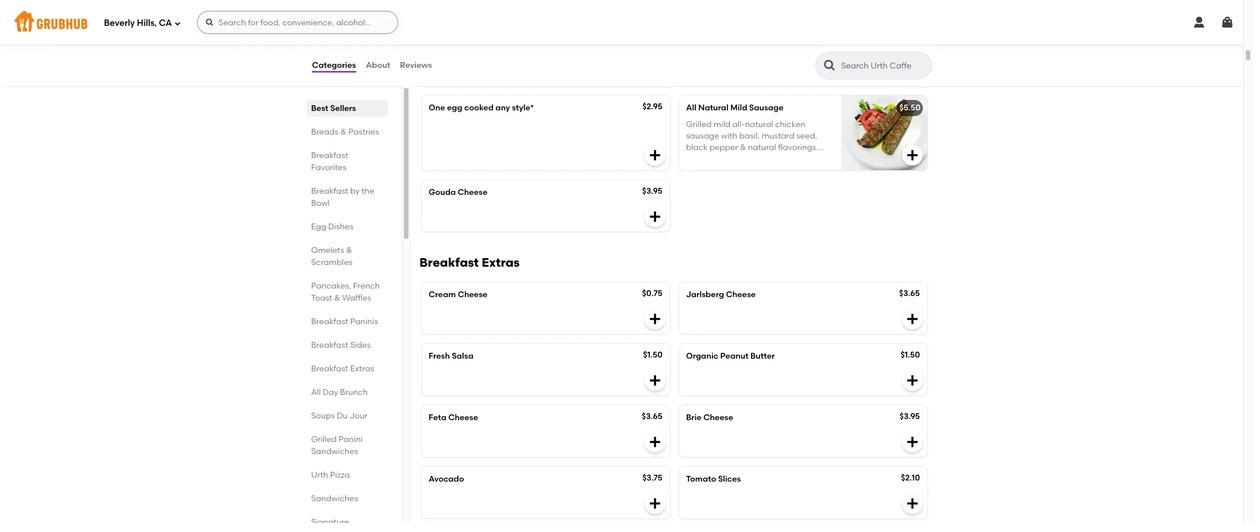 Task type: locate. For each thing, give the bounding box(es) containing it.
chicken
[[775, 119, 806, 129]]

0 horizontal spatial urth
[[312, 470, 329, 480]]

all natural mild sausage
[[686, 103, 784, 113]]

0 vertical spatial breakfast extras
[[420, 255, 520, 270]]

breakfast down breakfast paninis
[[312, 340, 349, 350]]

$1.50 for fresh salsa
[[643, 350, 663, 360]]

svg image for feta cheese
[[648, 435, 662, 449]]

brunch
[[341, 387, 368, 397]]

all
[[686, 103, 697, 113], [312, 387, 321, 397]]

sellers
[[331, 103, 357, 113]]

grilled down soups
[[312, 435, 337, 444]]

0 vertical spatial grilled
[[686, 119, 712, 129]]

egg dishes
[[312, 222, 354, 232]]

seed,
[[797, 131, 818, 141]]

& right oil
[[525, 47, 531, 56]]

Search for food, convenience, alcohol... search field
[[197, 11, 399, 34]]

0 vertical spatial with
[[549, 35, 565, 45]]

1 vertical spatial urth
[[312, 470, 329, 480]]

extras up cream cheese
[[482, 255, 520, 270]]

2 sandwiches from the top
[[312, 494, 359, 504]]

with up 'parsley.'
[[549, 35, 565, 45]]

jarlsberg
[[686, 290, 724, 300]]

urth for urth heirloom potatoes tossed with peppers, onions, olive oil & parsley.
[[429, 35, 446, 45]]

1 horizontal spatial $3.95
[[900, 412, 920, 422]]

paninis
[[351, 317, 378, 327]]

1 vertical spatial breakfast extras
[[312, 364, 375, 374]]

urth pizza tab
[[312, 469, 383, 481]]

casing.
[[686, 166, 714, 176]]

0 vertical spatial natural
[[745, 119, 774, 129]]

1 vertical spatial sandwiches
[[312, 494, 359, 504]]

cheese for brie cheese
[[704, 413, 734, 423]]

0 horizontal spatial extras
[[351, 364, 375, 374]]

breakfast up bowl
[[312, 186, 349, 196]]

all left day
[[312, 387, 321, 397]]

nitrates,
[[715, 154, 747, 164]]

with inside the grilled mild all-natural chicken sausage with basil, mustard seed, black pepper & natural flavorings. free of nitrates, in a natural collagen casing.
[[721, 131, 738, 141]]

style*
[[512, 103, 534, 113]]

collagen
[[795, 154, 829, 164]]

natural right the a
[[765, 154, 793, 164]]

$1.50
[[643, 350, 663, 360], [901, 350, 920, 360]]

breakfast by the bowl tab
[[312, 185, 383, 209]]

1 vertical spatial grilled
[[312, 435, 337, 444]]

1 horizontal spatial extras
[[482, 255, 520, 270]]

1 sandwiches from the top
[[312, 447, 359, 456]]

breakfast inside tab
[[312, 364, 349, 374]]

tab
[[312, 516, 383, 523]]

oil
[[515, 47, 523, 56]]

all left natural
[[686, 103, 697, 113]]

of
[[705, 154, 713, 164]]

black
[[686, 143, 708, 152]]

cheese right the cream
[[458, 290, 488, 300]]

1 vertical spatial natural
[[748, 143, 777, 152]]

cream
[[429, 290, 456, 300]]

1 horizontal spatial with
[[721, 131, 738, 141]]

urth heirloom potatoes tossed with peppers, onions, olive oil & parsley. button
[[422, 11, 670, 86]]

search icon image
[[823, 59, 837, 72]]

breakfast for breakfast extras tab
[[312, 364, 349, 374]]

sausage
[[686, 131, 720, 141]]

omelets & scrambles tab
[[312, 244, 383, 268]]

sandwiches down panini
[[312, 447, 359, 456]]

beverly
[[104, 18, 135, 28]]

breakfast extras down the breakfast sides
[[312, 364, 375, 374]]

$3.65
[[900, 289, 920, 299], [642, 412, 663, 422]]

sandwiches inside grilled panini sandwiches
[[312, 447, 359, 456]]

cheese for cream cheese
[[458, 290, 488, 300]]

all for all day brunch
[[312, 387, 321, 397]]

svg image
[[906, 64, 920, 78], [648, 148, 662, 162], [906, 148, 920, 162], [648, 374, 662, 388], [906, 374, 920, 388], [648, 435, 662, 449], [906, 435, 920, 449], [906, 497, 920, 511]]

grilled inside grilled panini sandwiches
[[312, 435, 337, 444]]

urth inside urth heirloom potatoes tossed with peppers, onions, olive oil & parsley.
[[429, 35, 446, 45]]

omelets & scrambles
[[312, 245, 353, 267]]

1 vertical spatial $3.95
[[900, 412, 920, 422]]

categories button
[[312, 45, 357, 86]]

breakfast up day
[[312, 364, 349, 374]]

a
[[758, 154, 763, 164]]

breakfast for the breakfast sides tab
[[312, 340, 349, 350]]

about
[[366, 60, 390, 70]]

with
[[549, 35, 565, 45], [721, 131, 738, 141]]

with inside urth heirloom potatoes tossed with peppers, onions, olive oil & parsley.
[[549, 35, 565, 45]]

0 vertical spatial sandwiches
[[312, 447, 359, 456]]

svg image for brie cheese
[[906, 435, 920, 449]]

1 vertical spatial $3.65
[[642, 412, 663, 422]]

1 horizontal spatial breakfast extras
[[420, 255, 520, 270]]

& inside urth heirloom potatoes tossed with peppers, onions, olive oil & parsley.
[[525, 47, 531, 56]]

cheese right brie
[[704, 413, 734, 423]]

olive
[[495, 47, 513, 56]]

pancakes,
[[312, 281, 352, 291]]

all day brunch
[[312, 387, 368, 397]]

reviews
[[400, 60, 432, 70]]

& inside pancakes, french toast & waffles
[[335, 293, 341, 303]]

& up scrambles
[[346, 245, 353, 255]]

cheese right "feta"
[[449, 413, 478, 423]]

cheese right the gouda
[[458, 188, 488, 197]]

urth up the "peppers,"
[[429, 35, 446, 45]]

breakfast down toast
[[312, 317, 349, 327]]

& right breads
[[341, 127, 347, 137]]

pancakes, french toast & waffles tab
[[312, 280, 383, 304]]

breakfast for breakfast by the bowl tab
[[312, 186, 349, 196]]

soups du jour tab
[[312, 410, 383, 422]]

svg image
[[1193, 16, 1207, 29], [1221, 16, 1235, 29], [205, 18, 215, 27], [174, 20, 181, 27], [648, 210, 662, 224], [648, 312, 662, 326], [906, 312, 920, 326], [648, 497, 662, 511]]

1 vertical spatial all
[[312, 387, 321, 397]]

&
[[525, 47, 531, 56], [341, 127, 347, 137], [740, 143, 746, 152], [346, 245, 353, 255], [335, 293, 341, 303]]

0 vertical spatial all
[[686, 103, 697, 113]]

organic peanut butter
[[686, 351, 775, 361]]

about button
[[365, 45, 391, 86]]

urth
[[429, 35, 446, 45], [312, 470, 329, 480]]

2 $1.50 from the left
[[901, 350, 920, 360]]

natural up basil,
[[745, 119, 774, 129]]

breakfast extras inside tab
[[312, 364, 375, 374]]

0 vertical spatial $3.65
[[900, 289, 920, 299]]

$3.95
[[642, 186, 663, 196], [900, 412, 920, 422]]

extras down sides
[[351, 364, 375, 374]]

breakfast extras up cream cheese
[[420, 255, 520, 270]]

all inside tab
[[312, 387, 321, 397]]

breakfast paninis
[[312, 317, 378, 327]]

breakfast sides tab
[[312, 339, 383, 351]]

urth left pizza
[[312, 470, 329, 480]]

1 horizontal spatial all
[[686, 103, 697, 113]]

breakfast up the cream
[[420, 255, 479, 270]]

0 horizontal spatial $1.50
[[643, 350, 663, 360]]

cheese right the jarlsberg
[[726, 290, 756, 300]]

0 vertical spatial urth
[[429, 35, 446, 45]]

1 vertical spatial with
[[721, 131, 738, 141]]

1 horizontal spatial urth
[[429, 35, 446, 45]]

natural up the a
[[748, 143, 777, 152]]

0 vertical spatial $3.95
[[642, 186, 663, 196]]

& down basil,
[[740, 143, 746, 152]]

svg image for tomato slices
[[906, 497, 920, 511]]

pepper
[[710, 143, 738, 152]]

du
[[337, 411, 348, 421]]

breakfast up favorites
[[312, 151, 349, 160]]

grilled inside the grilled mild all-natural chicken sausage with basil, mustard seed, black pepper & natural flavorings. free of nitrates, in a natural collagen casing.
[[686, 119, 712, 129]]

breakfast extras
[[420, 255, 520, 270], [312, 364, 375, 374]]

& down "pancakes,"
[[335, 293, 341, 303]]

sandwiches down urth pizza
[[312, 494, 359, 504]]

in
[[749, 154, 756, 164]]

scrambles
[[312, 258, 353, 267]]

$3.95 for gouda cheese
[[642, 186, 663, 196]]

pastries
[[349, 127, 379, 137]]

cheese
[[458, 188, 488, 197], [458, 290, 488, 300], [726, 290, 756, 300], [449, 413, 478, 423], [704, 413, 734, 423]]

fresh
[[429, 351, 450, 361]]

sandwiches
[[312, 447, 359, 456], [312, 494, 359, 504]]

& inside the omelets & scrambles
[[346, 245, 353, 255]]

$5.50
[[900, 103, 921, 113]]

1 horizontal spatial $3.65
[[900, 289, 920, 299]]

grilled up sausage
[[686, 119, 712, 129]]

1 vertical spatial extras
[[351, 364, 375, 374]]

0 horizontal spatial grilled
[[312, 435, 337, 444]]

organic
[[686, 351, 719, 361]]

urth inside urth pizza tab
[[312, 470, 329, 480]]

0 horizontal spatial $3.95
[[642, 186, 663, 196]]

breakfast inside breakfast by the bowl
[[312, 186, 349, 196]]

breakfast inside tab
[[312, 340, 349, 350]]

0 horizontal spatial all
[[312, 387, 321, 397]]

natural
[[699, 103, 729, 113]]

brie
[[686, 413, 702, 423]]

with up pepper
[[721, 131, 738, 141]]

$2.95
[[643, 102, 663, 112]]

urth for urth pizza
[[312, 470, 329, 480]]

favorites
[[312, 163, 347, 172]]

pancakes, french toast & waffles
[[312, 281, 380, 303]]

1 $1.50 from the left
[[643, 350, 663, 360]]

0 horizontal spatial with
[[549, 35, 565, 45]]

1 horizontal spatial grilled
[[686, 119, 712, 129]]

all-
[[733, 119, 745, 129]]

panini
[[339, 435, 363, 444]]

cheese for jarlsberg cheese
[[726, 290, 756, 300]]

svg image for organic peanut butter
[[906, 374, 920, 388]]

0 horizontal spatial breakfast extras
[[312, 364, 375, 374]]

natural
[[745, 119, 774, 129], [748, 143, 777, 152], [765, 154, 793, 164]]

breakfast extras tab
[[312, 363, 383, 375]]

0 horizontal spatial $3.65
[[642, 412, 663, 422]]

1 horizontal spatial $1.50
[[901, 350, 920, 360]]

extras
[[482, 255, 520, 270], [351, 364, 375, 374]]

gouda cheese
[[429, 188, 488, 197]]

brie cheese
[[686, 413, 734, 423]]



Task type: describe. For each thing, give the bounding box(es) containing it.
the
[[362, 186, 375, 196]]

$3.65 for jarlsberg cheese
[[900, 289, 920, 299]]

peppers,
[[429, 47, 463, 56]]

grilled panini sandwiches tab
[[312, 433, 383, 458]]

tomato slices
[[686, 474, 741, 484]]

all day brunch tab
[[312, 386, 383, 398]]

flavorings.
[[779, 143, 818, 152]]

urth pizza
[[312, 470, 350, 480]]

butter
[[751, 351, 775, 361]]

day
[[323, 387, 339, 397]]

breakfast favorites tab
[[312, 149, 383, 174]]

breads
[[312, 127, 339, 137]]

breakfast paninis tab
[[312, 316, 383, 328]]

tossed
[[521, 35, 547, 45]]

cooked
[[464, 103, 494, 113]]

breads & pastries
[[312, 127, 379, 137]]

sides
[[351, 340, 371, 350]]

breakfast sides
[[312, 340, 371, 350]]

$1.50 for organic peanut butter
[[901, 350, 920, 360]]

& inside tab
[[341, 127, 347, 137]]

svg image for fresh salsa
[[648, 374, 662, 388]]

one
[[429, 103, 445, 113]]

cheese for feta cheese
[[449, 413, 478, 423]]

grilled panini sandwiches
[[312, 435, 363, 456]]

best sellers
[[312, 103, 357, 113]]

by
[[351, 186, 360, 196]]

tomato
[[686, 474, 717, 484]]

svg image for one egg cooked any style*
[[648, 148, 662, 162]]

slices
[[718, 474, 741, 484]]

urth heirloom potatoes tossed with peppers, onions, olive oil & parsley.
[[429, 35, 565, 56]]

breakfast for the breakfast favorites tab on the top left of page
[[312, 151, 349, 160]]

urth heirloom breakfast potatoes image
[[584, 11, 670, 86]]

salsa
[[452, 351, 474, 361]]

feta
[[429, 413, 447, 423]]

cheese for gouda cheese
[[458, 188, 488, 197]]

$3.95 for brie cheese
[[900, 412, 920, 422]]

avocado
[[429, 474, 464, 484]]

extras inside tab
[[351, 364, 375, 374]]

mild
[[731, 103, 748, 113]]

omelets
[[312, 245, 345, 255]]

free
[[686, 154, 703, 164]]

basil,
[[740, 131, 760, 141]]

jarlsberg cheese
[[686, 290, 756, 300]]

mustard
[[762, 131, 795, 141]]

grilled mild all-natural chicken sausage with basil, mustard seed, black pepper & natural flavorings. free of nitrates, in a natural collagen casing.
[[686, 119, 829, 176]]

main navigation navigation
[[0, 0, 1244, 45]]

egg
[[447, 103, 463, 113]]

reviews button
[[400, 45, 433, 86]]

soups
[[312, 411, 335, 421]]

breads & pastries tab
[[312, 126, 383, 138]]

egg dishes tab
[[312, 221, 383, 233]]

grilled for grilled mild all-natural chicken sausage with basil, mustard seed, black pepper & natural flavorings. free of nitrates, in a natural collagen casing.
[[686, 119, 712, 129]]

best
[[312, 103, 329, 113]]

breakfast by the bowl
[[312, 186, 375, 208]]

gouda
[[429, 188, 456, 197]]

feta cheese
[[429, 413, 478, 423]]

toast
[[312, 293, 333, 303]]

cream cheese
[[429, 290, 488, 300]]

jour
[[350, 411, 368, 421]]

soups du jour
[[312, 411, 368, 421]]

Search Urth Caffe search field
[[840, 60, 928, 71]]

& inside the grilled mild all-natural chicken sausage with basil, mustard seed, black pepper & natural flavorings. free of nitrates, in a natural collagen casing.
[[740, 143, 746, 152]]

pizza
[[331, 470, 350, 480]]

$0.75
[[642, 289, 663, 299]]

$3.65 for feta cheese
[[642, 412, 663, 422]]

2 vertical spatial natural
[[765, 154, 793, 164]]

heirloom
[[448, 35, 482, 45]]

dishes
[[329, 222, 354, 232]]

any
[[496, 103, 510, 113]]

peanut
[[721, 351, 749, 361]]

best sellers tab
[[312, 102, 383, 114]]

parsley.
[[533, 47, 563, 56]]

onions,
[[465, 47, 493, 56]]

beverly hills, ca
[[104, 18, 172, 28]]

breakfast for breakfast paninis tab
[[312, 317, 349, 327]]

french
[[354, 281, 380, 291]]

breakfast favorites
[[312, 151, 349, 172]]

$2.10
[[901, 473, 920, 483]]

sandwiches tab
[[312, 493, 383, 505]]

grilled for grilled panini sandwiches
[[312, 435, 337, 444]]

hills,
[[137, 18, 157, 28]]

sausage
[[750, 103, 784, 113]]

potatoes
[[484, 35, 519, 45]]

all for all natural mild sausage
[[686, 103, 697, 113]]

mild
[[714, 119, 731, 129]]

egg
[[312, 222, 327, 232]]

categories
[[312, 60, 356, 70]]

all natural mild sausage image
[[842, 96, 928, 170]]

$3.75
[[643, 473, 663, 483]]

one egg cooked any style*
[[429, 103, 534, 113]]

0 vertical spatial extras
[[482, 255, 520, 270]]

fresh salsa
[[429, 351, 474, 361]]

bowl
[[312, 198, 330, 208]]



Task type: vqa. For each thing, say whether or not it's contained in the screenshot.
Tomato Slices
yes



